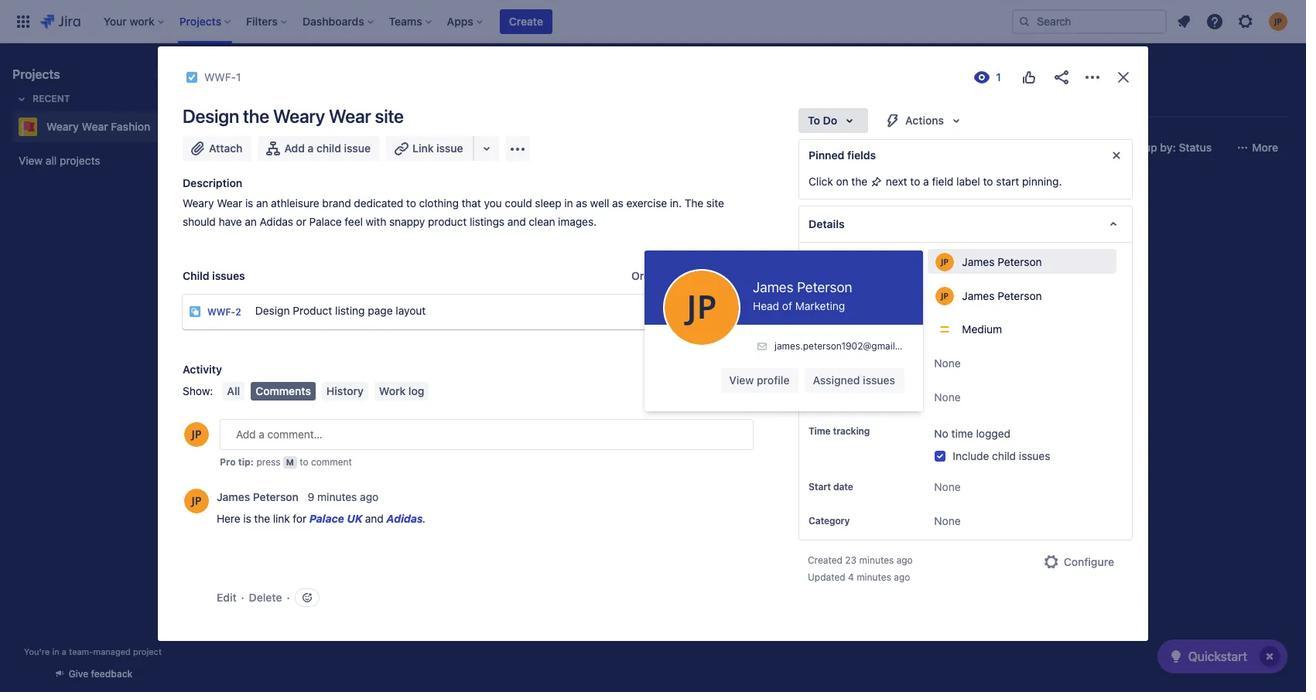 Task type: describe. For each thing, give the bounding box(es) containing it.
next to a field label to start pinning.
[[883, 175, 1062, 188]]

marketing
[[796, 300, 845, 313]]

1 vertical spatial create
[[230, 328, 264, 341]]

copy link to issue image
[[238, 70, 250, 83]]

edit
[[217, 591, 237, 605]]

start date
[[809, 482, 854, 493]]

wwf-2 link
[[207, 307, 241, 318]]

you
[[484, 197, 502, 210]]

quickstart button
[[1158, 640, 1288, 674]]

0 horizontal spatial create button
[[205, 321, 414, 349]]

assigned
[[813, 374, 860, 387]]

the down to do 1
[[256, 231, 272, 245]]

close image
[[1115, 68, 1133, 87]]

due
[[809, 392, 827, 403]]

wwf-1 for bottom wwf-1 link
[[237, 264, 270, 275]]

next
[[886, 175, 908, 188]]

time tracking pin to top. only you can see pinned fields. image
[[873, 426, 886, 438]]

managed
[[93, 647, 131, 657]]

assignee
[[809, 255, 850, 267]]

add a child issue button
[[258, 136, 380, 161]]

to do
[[808, 114, 838, 127]]

search image
[[1019, 15, 1031, 27]]

0 vertical spatial ago
[[360, 491, 379, 504]]

collapse recent projects image
[[12, 90, 31, 108]]

share image
[[1053, 68, 1071, 87]]

priority: medium image
[[651, 304, 666, 320]]

profile
[[757, 374, 790, 387]]

1 vertical spatial wwf-1 link
[[237, 263, 270, 276]]

work log
[[379, 385, 425, 398]]

task image
[[186, 71, 198, 84]]

2 vertical spatial ago
[[894, 572, 911, 584]]

peterson up "medium"
[[998, 289, 1042, 302]]

uk
[[347, 512, 363, 526]]

design the weary wear site dialog
[[158, 46, 1149, 642]]

newest first image
[[732, 385, 745, 398]]

priority
[[809, 324, 842, 335]]

here is the link for palace uk and adidas .
[[217, 512, 426, 526]]

logged
[[977, 427, 1011, 440]]

pro tip: press m to comment
[[220, 457, 352, 468]]

0 horizontal spatial fashion
[[111, 120, 151, 133]]

pinned
[[809, 149, 845, 162]]

in progress 0
[[447, 190, 519, 204]]

adidas inside "description weary wear is an athleisure brand dedicated to clothing that you could sleep in as well as exercise in. the site should have an adidas or palace feel with snappy product listings and clean images."
[[260, 215, 293, 228]]

wear up the list
[[292, 63, 335, 85]]

2
[[236, 307, 241, 318]]

design product listing page layout
[[255, 305, 426, 318]]

fields
[[848, 149, 876, 162]]

weary up board
[[235, 63, 288, 85]]

view for view profile
[[730, 374, 754, 387]]

primary element
[[9, 0, 1013, 43]]

1 vertical spatial in
[[52, 647, 59, 657]]

0 vertical spatial an
[[256, 197, 268, 210]]

wwf-2
[[207, 307, 241, 318]]

9
[[308, 491, 315, 504]]

could
[[505, 197, 532, 210]]

project
[[133, 647, 162, 657]]

feel
[[345, 215, 363, 228]]

created 23 minutes ago updated 4 minutes ago
[[808, 555, 913, 584]]

tracking
[[833, 426, 870, 437]]

comment
[[311, 457, 352, 468]]

clothing
[[419, 197, 459, 210]]

time
[[809, 426, 831, 437]]

to do button
[[799, 108, 869, 133]]

james down details element
[[963, 255, 995, 268]]

view profile link
[[722, 368, 799, 393]]

Search board text field
[[206, 137, 324, 159]]

start
[[809, 482, 831, 493]]

is inside "description weary wear is an athleisure brand dedicated to clothing that you could sleep in as well as exercise in. the site should have an adidas or palace feel with snappy product listings and clean images."
[[245, 197, 253, 210]]

category
[[809, 516, 850, 527]]

list
[[324, 97, 342, 110]]

design the weary wear site inside design the weary wear site dialog
[[183, 105, 404, 127]]

page
[[368, 305, 393, 318]]

include child issues
[[953, 450, 1051, 463]]

weary wear fashion link
[[12, 111, 167, 142]]

0 vertical spatial weary wear fashion
[[235, 63, 403, 85]]

created
[[808, 555, 843, 567]]

in inside "description weary wear is an athleisure brand dedicated to clothing that you could sleep in as well as exercise in. the site should have an adidas or palace feel with snappy product listings and clean images."
[[565, 197, 573, 210]]

0 vertical spatial wwf-1 link
[[204, 68, 241, 87]]

newest first
[[667, 385, 729, 398]]

link
[[273, 512, 290, 526]]

activity
[[183, 363, 222, 376]]

0 horizontal spatial and
[[365, 512, 384, 526]]

delete button
[[249, 591, 282, 606]]

project
[[788, 97, 825, 110]]

1 as from the left
[[576, 197, 588, 210]]

images.
[[558, 215, 597, 228]]

newest first button
[[658, 382, 754, 401]]

adidas link
[[387, 512, 423, 526]]

4 none from the top
[[935, 515, 961, 528]]

child
[[183, 269, 209, 283]]

add reaction image
[[301, 592, 313, 605]]

on
[[836, 175, 849, 188]]

project settings
[[788, 97, 869, 110]]

child inside button
[[317, 142, 341, 155]]

add
[[284, 142, 305, 155]]

2 vertical spatial wwf-
[[207, 307, 236, 318]]

labels
[[809, 358, 838, 369]]

james peterson head of marketing
[[753, 279, 853, 313]]

project settings link
[[785, 90, 872, 118]]

1 vertical spatial design
[[218, 231, 253, 245]]

1 vertical spatial an
[[245, 215, 257, 228]]

give feedback button
[[44, 662, 142, 687]]

.
[[423, 512, 426, 526]]

Add a comment… field
[[220, 420, 754, 451]]

0 horizontal spatial weary wear fashion
[[46, 120, 151, 133]]

weary inside "description weary wear is an athleisure brand dedicated to clothing that you could sleep in as well as exercise in. the site should have an adidas or palace feel with snappy product listings and clean images."
[[183, 197, 214, 210]]

press
[[257, 457, 281, 468]]

tip:
[[238, 457, 254, 468]]

create banner
[[0, 0, 1307, 43]]

you're in a team-managed project
[[24, 647, 162, 657]]

weary up add
[[273, 105, 325, 127]]

child issues
[[183, 269, 245, 283]]

issue inside button
[[344, 142, 371, 155]]

0 vertical spatial fashion
[[339, 63, 403, 85]]

wear up add a child issue
[[329, 105, 371, 127]]

no time logged
[[935, 427, 1011, 440]]

pro
[[220, 457, 236, 468]]

0 / 1
[[240, 287, 255, 300]]

none for start date
[[935, 481, 961, 494]]

have
[[219, 215, 242, 228]]

2 vertical spatial minutes
[[857, 572, 892, 584]]

by
[[664, 269, 677, 283]]

attach
[[209, 142, 243, 155]]

2 horizontal spatial issues
[[1019, 450, 1051, 463]]

1 horizontal spatial 0
[[512, 190, 519, 204]]

weary down the or
[[275, 231, 307, 245]]

james up "medium"
[[963, 289, 995, 302]]

link
[[413, 142, 434, 155]]

the
[[685, 197, 704, 210]]

wear inside "description weary wear is an athleisure brand dedicated to clothing that you could sleep in as well as exercise in. the site should have an adidas or palace feel with snappy product listings and clean images."
[[217, 197, 242, 210]]

order
[[632, 269, 661, 283]]

projects
[[12, 67, 60, 81]]

peterson up link
[[253, 491, 299, 504]]

history button
[[322, 382, 368, 401]]

to right m
[[300, 457, 309, 468]]

1 vertical spatial james peterson
[[963, 289, 1042, 302]]

a for next to a field label to start pinning.
[[924, 175, 929, 188]]

assigned issues button
[[805, 368, 905, 393]]

palace inside "description weary wear is an athleisure brand dedicated to clothing that you could sleep in as well as exercise in. the site should have an adidas or palace feel with snappy product listings and clean images."
[[309, 215, 342, 228]]

summary
[[207, 97, 256, 110]]

m
[[286, 457, 294, 468]]

in.
[[670, 197, 682, 210]]

2 as from the left
[[612, 197, 624, 210]]

pinned fields
[[809, 149, 876, 162]]

do for to do 1
[[243, 192, 256, 202]]

and inside "description weary wear is an athleisure brand dedicated to clothing that you could sleep in as well as exercise in. the site should have an adidas or palace feel with snappy product listings and clean images."
[[508, 215, 526, 228]]

issues for assigned issues
[[863, 374, 896, 387]]

here
[[217, 512, 240, 526]]

add people image
[[398, 139, 416, 157]]

issue inside button
[[437, 142, 463, 155]]



Task type: locate. For each thing, give the bounding box(es) containing it.
wwf-1 link
[[204, 68, 241, 87], [237, 263, 270, 276]]

recent
[[33, 93, 70, 105]]

create button inside primary element
[[500, 9, 553, 34]]

wwf-1 up summary
[[204, 70, 241, 84]]

0 vertical spatial create
[[509, 14, 543, 27]]

palace down brand
[[309, 215, 342, 228]]

1 vertical spatial view
[[730, 374, 754, 387]]

0
[[512, 190, 519, 204], [696, 190, 703, 204], [240, 287, 247, 300]]

due date
[[809, 392, 849, 403]]

actions
[[906, 114, 944, 127]]

projects
[[60, 154, 100, 167]]

0 vertical spatial site
[[375, 105, 404, 127]]

issue left add people image
[[344, 142, 371, 155]]

1 horizontal spatial adidas
[[387, 512, 423, 526]]

calendar
[[361, 97, 407, 110]]

configure
[[1064, 556, 1115, 569]]

jira image
[[40, 12, 80, 31], [40, 12, 80, 31]]

Search field
[[1013, 9, 1167, 34]]

brand
[[322, 197, 351, 210]]

0 vertical spatial in
[[565, 197, 573, 210]]

1 vertical spatial wwf-
[[237, 264, 265, 275]]

issue type: sub-task image
[[189, 306, 201, 318]]

to inside "description weary wear is an athleisure brand dedicated to clothing that you could sleep in as well as exercise in. the site should have an adidas or palace feel with snappy product listings and clean images."
[[406, 197, 416, 210]]

in right you're
[[52, 647, 59, 657]]

team-
[[69, 647, 93, 657]]

1 vertical spatial minutes
[[860, 555, 894, 567]]

to up snappy
[[406, 197, 416, 210]]

0 horizontal spatial as
[[576, 197, 588, 210]]

palace down 9
[[310, 512, 344, 526]]

a right add
[[308, 142, 314, 155]]

1 vertical spatial is
[[243, 512, 251, 526]]

is left athleisure
[[245, 197, 253, 210]]

click on the
[[809, 175, 871, 188]]

1 vertical spatial date
[[834, 482, 854, 493]]

2 horizontal spatial 0
[[696, 190, 703, 204]]

2 vertical spatial a
[[62, 647, 67, 657]]

to down project
[[808, 114, 821, 127]]

wwf-1 link up summary
[[204, 68, 241, 87]]

time
[[952, 427, 974, 440]]

snappy
[[389, 215, 425, 228]]

link web pages and more image
[[477, 139, 496, 158]]

minutes
[[317, 491, 357, 504], [860, 555, 894, 567], [857, 572, 892, 584]]

0 horizontal spatial child
[[317, 142, 341, 155]]

tab list
[[195, 90, 1297, 118]]

site down "feel"
[[338, 231, 356, 245]]

wwf- left copy link to issue icon
[[204, 70, 236, 84]]

issue right link at the top of page
[[437, 142, 463, 155]]

3 none from the top
[[935, 481, 961, 494]]

1 palace from the top
[[309, 215, 342, 228]]

1 vertical spatial adidas
[[387, 512, 423, 526]]

james inside james peterson head of marketing
[[753, 279, 794, 296]]

updated
[[808, 572, 846, 584]]

menu bar inside design the weary wear site dialog
[[219, 382, 432, 401]]

actions image
[[1084, 68, 1102, 87]]

1 vertical spatial weary wear fashion
[[46, 120, 151, 133]]

1 horizontal spatial as
[[612, 197, 624, 210]]

to for to do
[[808, 114, 821, 127]]

0 vertical spatial do
[[823, 114, 838, 127]]

23
[[846, 555, 857, 567]]

1 vertical spatial do
[[243, 192, 256, 202]]

james peterson up link
[[217, 491, 299, 504]]

palace uk link
[[310, 512, 363, 526]]

do
[[823, 114, 838, 127], [243, 192, 256, 202]]

2 vertical spatial site
[[338, 231, 356, 245]]

field
[[932, 175, 954, 188]]

menu bar containing all
[[219, 382, 432, 401]]

check image
[[1167, 648, 1186, 667]]

an right have
[[245, 215, 257, 228]]

a
[[308, 142, 314, 155], [924, 175, 929, 188], [62, 647, 67, 657]]

view inside view profile link
[[730, 374, 754, 387]]

newest
[[667, 385, 706, 398]]

1 vertical spatial palace
[[310, 512, 344, 526]]

comments button
[[251, 382, 316, 401]]

link issue
[[413, 142, 463, 155]]

date for start date
[[834, 482, 854, 493]]

1 horizontal spatial issue
[[437, 142, 463, 155]]

1 horizontal spatial in
[[565, 197, 573, 210]]

edit button
[[217, 591, 237, 606]]

view all projects
[[19, 154, 100, 167]]

view inside view all projects link
[[19, 154, 43, 167]]

0 right done
[[696, 190, 703, 204]]

create inside primary element
[[509, 14, 543, 27]]

view left the all
[[19, 154, 43, 167]]

the up search board text field
[[243, 105, 269, 127]]

0 vertical spatial palace
[[309, 215, 342, 228]]

james peterson up "medium"
[[963, 289, 1042, 302]]

to left "start"
[[984, 175, 994, 188]]

fashion up view all projects link
[[111, 120, 151, 133]]

0 vertical spatial a
[[308, 142, 314, 155]]

assigned issues
[[813, 374, 896, 387]]

0 up 2
[[240, 287, 247, 300]]

1 horizontal spatial a
[[308, 142, 314, 155]]

1 vertical spatial site
[[707, 197, 724, 210]]

configure link
[[1033, 551, 1124, 575]]

date for due date
[[829, 392, 849, 403]]

issues up 0 / 1
[[212, 269, 245, 283]]

adidas right "uk"
[[387, 512, 423, 526]]

do down project settings
[[823, 114, 838, 127]]

0 vertical spatial design the weary wear site
[[183, 105, 404, 127]]

wear
[[292, 63, 335, 85], [329, 105, 371, 127], [82, 120, 108, 133], [217, 197, 242, 210], [310, 231, 335, 245]]

0 vertical spatial design
[[183, 105, 239, 127]]

1 vertical spatial fashion
[[111, 120, 151, 133]]

child right add
[[317, 142, 341, 155]]

0 horizontal spatial a
[[62, 647, 67, 657]]

2 none from the top
[[935, 391, 961, 404]]

james
[[963, 255, 995, 268], [753, 279, 794, 296], [963, 289, 995, 302], [217, 491, 250, 504]]

show:
[[183, 385, 213, 398]]

do inside to do 1
[[243, 192, 256, 202]]

dedicated
[[354, 197, 404, 210]]

1 horizontal spatial and
[[508, 215, 526, 228]]

2 horizontal spatial a
[[924, 175, 929, 188]]

james up head
[[753, 279, 794, 296]]

weary up "should"
[[183, 197, 214, 210]]

none for due date
[[935, 391, 961, 404]]

should
[[183, 215, 216, 228]]

email image
[[756, 341, 769, 353]]

and right "uk"
[[365, 512, 384, 526]]

0 vertical spatial wwf-
[[204, 70, 236, 84]]

0 vertical spatial view
[[19, 154, 43, 167]]

peterson inside james peterson head of marketing
[[797, 279, 853, 296]]

weary down recent
[[46, 120, 79, 133]]

site
[[375, 105, 404, 127], [707, 197, 724, 210], [338, 231, 356, 245]]

list link
[[321, 90, 345, 118]]

is
[[245, 197, 253, 210], [243, 512, 251, 526]]

an left athleisure
[[256, 197, 268, 210]]

2 horizontal spatial site
[[707, 197, 724, 210]]

profile image of james peterson image
[[184, 423, 209, 447]]

head
[[753, 300, 780, 313]]

0 horizontal spatial in
[[52, 647, 59, 657]]

to up have
[[228, 192, 241, 202]]

0 vertical spatial wwf-1
[[204, 70, 241, 84]]

comments
[[256, 385, 311, 398]]

dismiss quickstart image
[[1258, 645, 1283, 670]]

do inside dropdown button
[[823, 114, 838, 127]]

0 vertical spatial minutes
[[317, 491, 357, 504]]

a for you're in a team-managed project
[[62, 647, 67, 657]]

weary wear fashion up view all projects link
[[46, 120, 151, 133]]

as left well
[[576, 197, 588, 210]]

1 horizontal spatial view
[[730, 374, 754, 387]]

1 vertical spatial ago
[[897, 555, 913, 567]]

2 vertical spatial design
[[255, 305, 290, 318]]

0 horizontal spatial create
[[230, 328, 264, 341]]

all
[[46, 154, 57, 167]]

a inside button
[[308, 142, 314, 155]]

issues inside button
[[863, 374, 896, 387]]

1 issue from the left
[[344, 142, 371, 155]]

wwf-1 up '/'
[[237, 264, 270, 275]]

you're
[[24, 647, 50, 657]]

1 none from the top
[[935, 357, 961, 370]]

a left team-
[[62, 647, 67, 657]]

as right well
[[612, 197, 624, 210]]

board
[[275, 97, 305, 110]]

0 vertical spatial james peterson
[[963, 255, 1042, 268]]

site right the
[[707, 197, 724, 210]]

ago right 23
[[897, 555, 913, 567]]

issues right assigned
[[863, 374, 896, 387]]

1 vertical spatial design the weary wear site
[[218, 231, 356, 245]]

layout
[[396, 305, 426, 318]]

or
[[296, 215, 306, 228]]

the left link
[[254, 512, 270, 526]]

in
[[447, 192, 456, 202]]

create column image
[[866, 185, 885, 204]]

design down have
[[218, 231, 253, 245]]

1 vertical spatial child
[[993, 450, 1017, 463]]

wwf-1 for wwf-1 link to the top
[[204, 70, 241, 84]]

peterson up 'marketing'
[[797, 279, 853, 296]]

9 minutes ago
[[308, 491, 379, 504]]

create
[[509, 14, 543, 27], [230, 328, 264, 341]]

work
[[379, 385, 406, 398]]

medium
[[963, 323, 1003, 336]]

2 issue from the left
[[437, 142, 463, 155]]

design the weary wear site down the or
[[218, 231, 356, 245]]

view for view all projects
[[19, 154, 43, 167]]

wwf-1
[[204, 70, 241, 84], [237, 264, 270, 275]]

0 horizontal spatial 0
[[240, 287, 247, 300]]

2 vertical spatial issues
[[1019, 450, 1051, 463]]

wwf-1 inside design the weary wear site dialog
[[204, 70, 241, 84]]

done
[[665, 192, 690, 202]]

issues right the include
[[1019, 450, 1051, 463]]

details element
[[799, 206, 1133, 243]]

1 vertical spatial issues
[[863, 374, 896, 387]]

site inside "description weary wear is an athleisure brand dedicated to clothing that you could sleep in as well as exercise in. the site should have an adidas or palace feel with snappy product listings and clean images."
[[707, 197, 724, 210]]

1 vertical spatial create button
[[205, 321, 414, 349]]

0 horizontal spatial issues
[[212, 269, 245, 283]]

fashion up calendar at the top
[[339, 63, 403, 85]]

link issue button
[[386, 136, 474, 161]]

design right 2
[[255, 305, 290, 318]]

do for to do
[[823, 114, 838, 127]]

wear up view all projects link
[[82, 120, 108, 133]]

0 horizontal spatial site
[[338, 231, 356, 245]]

date down assigned
[[829, 392, 849, 403]]

1 vertical spatial and
[[365, 512, 384, 526]]

adidas left the or
[[260, 215, 293, 228]]

1 horizontal spatial issues
[[863, 374, 896, 387]]

design the weary wear site up add
[[183, 105, 404, 127]]

click
[[809, 175, 834, 188]]

ago right 4
[[894, 572, 911, 584]]

for
[[293, 512, 307, 526]]

the
[[243, 105, 269, 127], [852, 175, 868, 188], [256, 231, 272, 245], [254, 512, 270, 526]]

child down logged
[[993, 450, 1017, 463]]

settings
[[828, 97, 869, 110]]

a left field
[[924, 175, 929, 188]]

is right here
[[243, 512, 251, 526]]

all
[[227, 385, 240, 398]]

hide message image
[[1108, 146, 1126, 165]]

wear up have
[[217, 197, 242, 210]]

1 horizontal spatial do
[[823, 114, 838, 127]]

child
[[317, 142, 341, 155], [993, 450, 1017, 463]]

in up images.
[[565, 197, 573, 210]]

listing
[[335, 305, 365, 318]]

all button
[[222, 382, 245, 401]]

ago up "uk"
[[360, 491, 379, 504]]

do left athleisure
[[243, 192, 256, 202]]

james.peterson1902@gmail.com
[[775, 341, 917, 352]]

label
[[957, 175, 981, 188]]

and down could
[[508, 215, 526, 228]]

minutes right 4
[[857, 572, 892, 584]]

issues for child issues
[[212, 269, 245, 283]]

james up here
[[217, 491, 250, 504]]

0 vertical spatial to
[[808, 114, 821, 127]]

done 0
[[665, 190, 703, 204]]

to inside dropdown button
[[808, 114, 821, 127]]

weary wear fashion up the list
[[235, 63, 403, 85]]

in
[[565, 197, 573, 210], [52, 647, 59, 657]]

0 vertical spatial child
[[317, 142, 341, 155]]

wwf- up '/'
[[237, 264, 265, 275]]

0 horizontal spatial to
[[228, 192, 241, 202]]

0 vertical spatial is
[[245, 197, 253, 210]]

vote options: no one has voted for this issue yet. image
[[1020, 68, 1039, 87]]

0 vertical spatial issues
[[212, 269, 245, 283]]

1 horizontal spatial weary wear fashion
[[235, 63, 403, 85]]

add app image
[[508, 140, 527, 158]]

0 vertical spatial date
[[829, 392, 849, 403]]

to inside to do 1
[[228, 192, 241, 202]]

menu bar
[[219, 382, 432, 401]]

1 horizontal spatial site
[[375, 105, 404, 127]]

1 horizontal spatial fashion
[[339, 63, 403, 85]]

time tracking
[[809, 426, 870, 437]]

1 vertical spatial to
[[228, 192, 241, 202]]

wear down brand
[[310, 231, 335, 245]]

tab list containing board
[[195, 90, 1297, 118]]

1 horizontal spatial create button
[[500, 9, 553, 34]]

task image
[[218, 263, 231, 276]]

0 horizontal spatial adidas
[[260, 215, 293, 228]]

design up the attach button
[[183, 105, 239, 127]]

2 vertical spatial james peterson
[[217, 491, 299, 504]]

progress
[[458, 192, 506, 202]]

date right the start
[[834, 482, 854, 493]]

wwf- right 'issue type: sub-task' icon
[[207, 307, 236, 318]]

1 horizontal spatial child
[[993, 450, 1017, 463]]

1 horizontal spatial create
[[509, 14, 543, 27]]

0 vertical spatial and
[[508, 215, 526, 228]]

none for labels
[[935, 357, 961, 370]]

minutes right 23
[[860, 555, 894, 567]]

to right next
[[911, 175, 921, 188]]

0 right you
[[512, 190, 519, 204]]

/
[[247, 287, 250, 300]]

james peterson image
[[364, 135, 389, 160]]

0 horizontal spatial issue
[[344, 142, 371, 155]]

wwf-1 link up '/'
[[237, 263, 270, 276]]

james peterson down details element
[[963, 255, 1042, 268]]

site up james peterson image on the top
[[375, 105, 404, 127]]

minutes up palace uk link
[[317, 491, 357, 504]]

reporter
[[809, 290, 848, 301]]

athleisure
[[271, 197, 319, 210]]

1 horizontal spatial to
[[808, 114, 821, 127]]

order by button
[[623, 264, 712, 289]]

0 horizontal spatial view
[[19, 154, 43, 167]]

view right the first
[[730, 374, 754, 387]]

0 vertical spatial adidas
[[260, 215, 293, 228]]

1 inside design the weary wear site dialog
[[236, 70, 241, 84]]

pinning.
[[1023, 175, 1062, 188]]

peterson down details element
[[998, 255, 1042, 268]]

ago
[[360, 491, 379, 504], [897, 555, 913, 567], [894, 572, 911, 584]]

1 vertical spatial wwf-1
[[237, 264, 270, 275]]

0 horizontal spatial do
[[243, 192, 256, 202]]

2 palace from the top
[[310, 512, 344, 526]]

to for to do 1
[[228, 192, 241, 202]]

0 vertical spatial create button
[[500, 9, 553, 34]]

first
[[709, 385, 729, 398]]

1 vertical spatial a
[[924, 175, 929, 188]]

the right on
[[852, 175, 868, 188]]



Task type: vqa. For each thing, say whether or not it's contained in the screenshot.
the top "screen"
no



